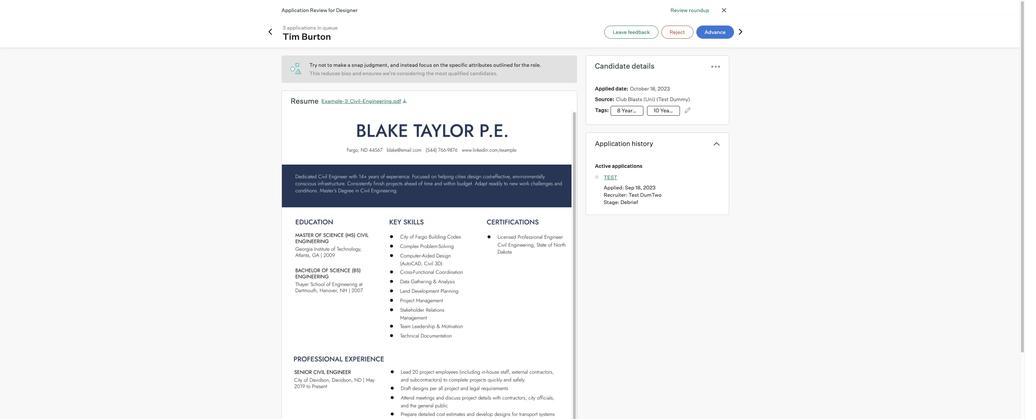 Task type: locate. For each thing, give the bounding box(es) containing it.
application
[[282, 7, 309, 13], [595, 140, 630, 148]]

0 horizontal spatial review
[[310, 7, 327, 13]]

recruiter:
[[604, 192, 628, 198]]

1 vertical spatial for
[[514, 62, 521, 68]]

1 horizontal spatial 2023
[[658, 85, 670, 92]]

1 horizontal spatial 18,
[[650, 85, 657, 92]]

try not to make a snap judgment, and instead focus on the specific attributes outlined for the role. this reduces bias and ensures we're considering the most qualified candidates.
[[309, 62, 541, 76]]

candidate
[[595, 61, 630, 70]]

dumtwo
[[640, 192, 662, 198]]

2023
[[658, 85, 670, 92], [643, 184, 656, 191]]

0 vertical spatial 2023
[[658, 85, 670, 92]]

3 applications in queue tim burton
[[283, 24, 338, 42]]

for
[[328, 7, 335, 13], [514, 62, 521, 68]]

1 horizontal spatial applications
[[612, 163, 643, 169]]

application up 3
[[282, 7, 309, 13]]

try
[[309, 62, 317, 68]]

review left roundup
[[671, 7, 688, 13]]

candidate details
[[595, 61, 655, 70]]

review
[[671, 7, 688, 13], [310, 7, 327, 13]]

1 vertical spatial applications
[[612, 163, 643, 169]]

instead
[[400, 62, 418, 68]]

0 vertical spatial 18,
[[650, 85, 657, 92]]

add a candidate tag image
[[685, 107, 691, 113]]

and down snap
[[352, 70, 361, 76]]

for left designer
[[328, 7, 335, 13]]

application review for designer
[[282, 7, 358, 13]]

the left role.
[[522, 62, 529, 68]]

in
[[317, 24, 322, 30]]

on
[[433, 62, 439, 68]]

and
[[390, 62, 399, 68], [352, 70, 361, 76]]

0 horizontal spatial 2023
[[643, 184, 656, 191]]

0 vertical spatial application
[[282, 7, 309, 13]]

example-
[[322, 98, 345, 104]]

18, up (uni)
[[650, 85, 657, 92]]

review roundup link
[[671, 6, 709, 14]]

1 vertical spatial and
[[352, 70, 361, 76]]

leave feedback button
[[604, 25, 658, 39]]

0 vertical spatial for
[[328, 7, 335, 13]]

0 vertical spatial applications
[[287, 24, 316, 30]]

1 horizontal spatial application
[[595, 140, 630, 148]]

applications
[[287, 24, 316, 30], [612, 163, 643, 169]]

1 horizontal spatial the
[[440, 62, 448, 68]]

0 vertical spatial and
[[390, 62, 399, 68]]

stage:
[[604, 199, 619, 205]]

0 horizontal spatial application
[[282, 7, 309, 13]]

review up in
[[310, 7, 327, 13]]

example-3_civil-engineering.pdf
[[322, 98, 401, 104]]

attributes
[[469, 62, 492, 68]]

1 horizontal spatial for
[[514, 62, 521, 68]]

for right outlined
[[514, 62, 521, 68]]

1 horizontal spatial and
[[390, 62, 399, 68]]

2023 up dumtwo
[[643, 184, 656, 191]]

history
[[632, 140, 653, 148]]

previous image
[[267, 28, 274, 35]]

previous element
[[267, 28, 274, 36]]

application up active applications
[[595, 140, 630, 148]]

applications up tim burton link on the left of page
[[287, 24, 316, 30]]

advance button
[[696, 25, 734, 39]]

application history
[[595, 140, 653, 148]]

applications up test link
[[612, 163, 643, 169]]

1 vertical spatial 18,
[[636, 184, 642, 191]]

the
[[440, 62, 448, 68], [522, 62, 529, 68], [426, 70, 434, 76]]

3
[[283, 24, 286, 30]]

review inside 'link'
[[671, 7, 688, 13]]

reduces
[[321, 70, 340, 76]]

the right on
[[440, 62, 448, 68]]

applications inside 3 applications in queue tim burton
[[287, 24, 316, 30]]

and up we're
[[390, 62, 399, 68]]

for inside try not to make a snap judgment, and instead focus on the specific attributes outlined for the role. this reduces bias and ensures we're considering the most qualified candidates.
[[514, 62, 521, 68]]

most
[[435, 70, 447, 76]]

qualified
[[448, 70, 469, 76]]

0 horizontal spatial applications
[[287, 24, 316, 30]]

the down focus
[[426, 70, 434, 76]]

0 horizontal spatial 18,
[[636, 184, 642, 191]]

1 review from the left
[[671, 7, 688, 13]]

2 horizontal spatial the
[[522, 62, 529, 68]]

18,
[[650, 85, 657, 92], [636, 184, 642, 191]]

0 horizontal spatial and
[[352, 70, 361, 76]]

a
[[348, 62, 350, 68]]

close image
[[720, 6, 729, 15]]

advance
[[705, 29, 726, 35]]

2 review from the left
[[310, 7, 327, 13]]

18, up 'test'
[[636, 184, 642, 191]]

applied date: october 18, 2023
[[595, 85, 670, 92]]

specific
[[449, 62, 468, 68]]

0 horizontal spatial for
[[328, 7, 335, 13]]

burton
[[302, 31, 331, 42]]

2023 up (test
[[658, 85, 670, 92]]

blasts
[[628, 96, 642, 102]]

example-3_civil-engineering.pdf link
[[319, 97, 408, 105]]

1 horizontal spatial review
[[671, 7, 688, 13]]

tim burton link
[[283, 31, 341, 42]]

1 vertical spatial 2023
[[643, 184, 656, 191]]

roundup
[[689, 7, 709, 13]]

candidate actions element
[[711, 60, 720, 72]]

1 vertical spatial application
[[595, 140, 630, 148]]

ensures
[[363, 70, 382, 76]]

0 horizontal spatial the
[[426, 70, 434, 76]]

outlined
[[493, 62, 513, 68]]

we're
[[383, 70, 396, 76]]

tags:
[[595, 107, 609, 113]]

tim
[[283, 31, 300, 42]]



Task type: describe. For each thing, give the bounding box(es) containing it.
dummy)
[[670, 96, 690, 102]]

applied:
[[604, 184, 624, 191]]

reject button
[[661, 25, 693, 39]]

reject
[[670, 29, 685, 35]]

bias
[[341, 70, 351, 76]]

october
[[630, 85, 649, 92]]

club
[[616, 96, 627, 102]]

considering
[[397, 70, 425, 76]]

applied
[[595, 85, 614, 92]]

candidates.
[[470, 70, 498, 76]]

(test
[[657, 96, 669, 102]]

to
[[327, 62, 332, 68]]

review roundup
[[671, 7, 709, 13]]

judgment,
[[364, 62, 389, 68]]

application for application review for designer
[[282, 7, 309, 13]]

queue
[[323, 24, 338, 30]]

source: club blasts (uni) (test dummy)
[[595, 96, 690, 102]]

this
[[309, 70, 320, 76]]

leave feedback
[[613, 29, 650, 35]]

debrief
[[621, 199, 638, 205]]

3_civil-
[[345, 98, 363, 104]]

details
[[632, 61, 655, 70]]

active applications
[[595, 163, 643, 169]]

(uni)
[[644, 96, 655, 102]]

leave
[[613, 29, 627, 35]]

application for application history
[[595, 140, 630, 148]]

applications for 3 applications in queue tim burton
[[287, 24, 316, 30]]

snap
[[352, 62, 363, 68]]

sep
[[625, 184, 634, 191]]

candidate actions image
[[711, 66, 720, 68]]

source:
[[595, 96, 614, 102]]

active
[[595, 163, 611, 169]]

focus
[[419, 62, 432, 68]]

applications for active applications
[[612, 163, 643, 169]]

test
[[629, 192, 639, 198]]

2023 inside applied: sep 18, 2023 recruiter: test dumtwo stage: debrief
[[643, 184, 656, 191]]

engineering.pdf
[[363, 98, 401, 104]]

test link
[[604, 174, 617, 180]]

role.
[[531, 62, 541, 68]]

not
[[318, 62, 326, 68]]

make
[[333, 62, 347, 68]]

18, inside applied: sep 18, 2023 recruiter: test dumtwo stage: debrief
[[636, 184, 642, 191]]

applied: sep 18, 2023 recruiter: test dumtwo stage: debrief
[[604, 184, 662, 205]]

next element
[[737, 28, 744, 36]]

test
[[604, 174, 617, 180]]

next image
[[737, 28, 744, 35]]

designer
[[336, 7, 358, 13]]

resume
[[291, 96, 319, 106]]

date:
[[616, 85, 628, 92]]

feedback
[[628, 29, 650, 35]]



Task type: vqa. For each thing, say whether or not it's contained in the screenshot.
Archive
no



